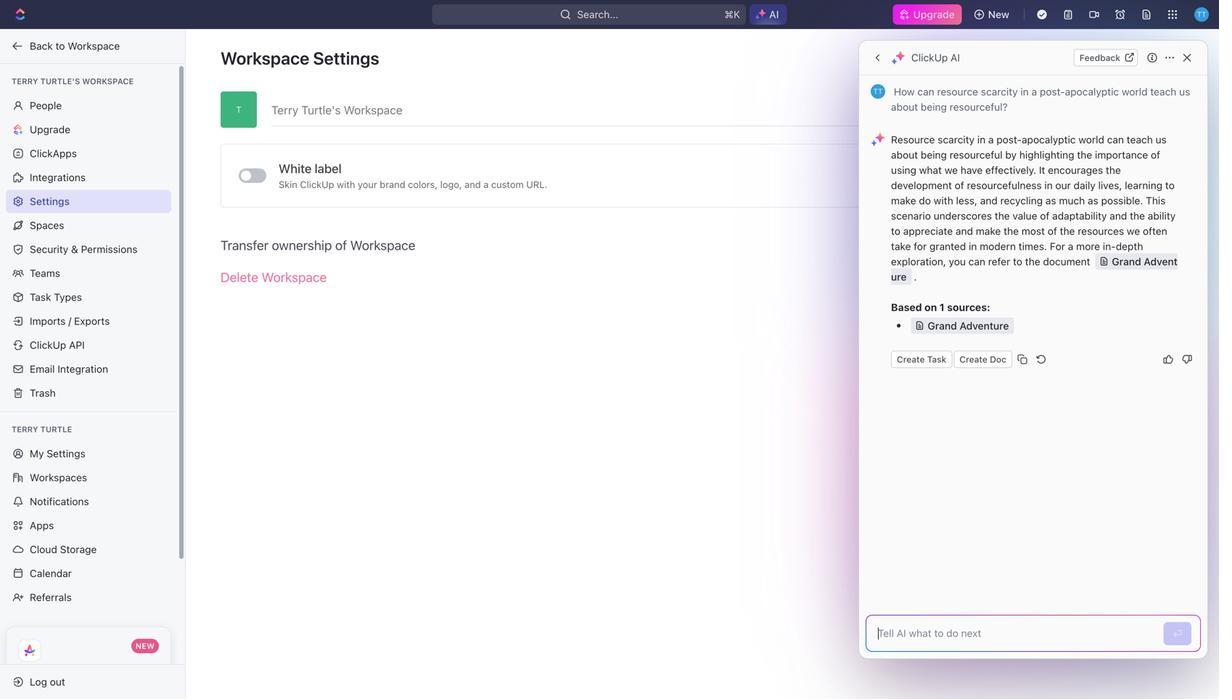 Task type: locate. For each thing, give the bounding box(es) containing it.
1 being from the top
[[921, 101, 947, 113]]

my settings
[[30, 448, 85, 460]]

doc
[[990, 354, 1007, 364]]

custom
[[492, 179, 524, 190]]

2 horizontal spatial can
[[1108, 134, 1125, 146]]

1 horizontal spatial task
[[928, 354, 947, 364]]

with inside resource scarcity in a post-apocalyptic world can teach us about being resourceful by highlighting the importance of using what we have effectively. it encourages the development of resourcefulness in our daily lives, learning to make do with less, and recycling as much as possible. this scenario underscores the value of adaptability and the ability to appreciate and make the most of the resources we often take for granted in modern times. for a more in-depth exploration, you can refer to the document
[[934, 195, 954, 207]]

0 vertical spatial about
[[892, 101, 919, 113]]

us
[[1180, 86, 1191, 98], [1156, 134, 1167, 146]]

ai right ⌘k
[[770, 8, 779, 20]]

1 vertical spatial task
[[928, 354, 947, 364]]

upgrade link
[[893, 4, 963, 25], [6, 118, 171, 141]]

1 horizontal spatial make
[[976, 225, 1002, 237]]

workspace inside back to workspace button
[[68, 40, 120, 52]]

times.
[[1019, 240, 1048, 252]]

can right how
[[918, 86, 935, 98]]

0 vertical spatial new
[[989, 8, 1010, 20]]

terry up my on the left
[[12, 425, 38, 434]]

teach
[[1151, 86, 1177, 98], [1127, 134, 1154, 146]]

post- up highlighting
[[1040, 86, 1066, 98]]

terry for my settings
[[12, 425, 38, 434]]

0 vertical spatial tt
[[1198, 10, 1207, 18]]

1 vertical spatial tt
[[874, 87, 883, 95]]

0 horizontal spatial us
[[1156, 134, 1167, 146]]

create down based
[[897, 354, 925, 364]]

more
[[1077, 240, 1101, 252]]

clickup up how
[[912, 52, 948, 64]]

as down daily
[[1088, 195, 1099, 207]]

make up 'scenario'
[[892, 195, 917, 207]]

0 horizontal spatial create
[[897, 354, 925, 364]]

0 horizontal spatial scarcity
[[938, 134, 975, 146]]

1 horizontal spatial as
[[1088, 195, 1099, 207]]

1 vertical spatial upgrade link
[[6, 118, 171, 141]]

1 create from the left
[[897, 354, 925, 364]]

being up what
[[921, 149, 947, 161]]

1 horizontal spatial us
[[1180, 86, 1191, 98]]

can up importance
[[1108, 134, 1125, 146]]

0 vertical spatial scarcity
[[982, 86, 1018, 98]]

and down resourcefulness
[[981, 195, 998, 207]]

development
[[892, 179, 953, 191]]

task left create doc
[[928, 354, 947, 364]]

clickup for clickup api
[[30, 339, 66, 351]]

a up highlighting
[[1032, 86, 1038, 98]]

1 vertical spatial scarcity
[[938, 134, 975, 146]]

based on 1 sources:
[[892, 301, 991, 313]]

0 horizontal spatial ai
[[770, 8, 779, 20]]

permissions
[[81, 243, 138, 255]]

trash
[[30, 387, 56, 399]]

clickup down imports
[[30, 339, 66, 351]]

.
[[914, 271, 917, 283]]

world down "feedback" "button"
[[1122, 86, 1148, 98]]

workspace down brand
[[350, 237, 416, 253]]

do
[[919, 195, 931, 207]]

world
[[1122, 86, 1148, 98], [1079, 134, 1105, 146]]

it
[[1040, 164, 1046, 176]]

0 horizontal spatial as
[[1046, 195, 1057, 207]]

have
[[961, 164, 983, 176]]

1 horizontal spatial new
[[989, 8, 1010, 20]]

much
[[1060, 195, 1086, 207]]

how
[[894, 86, 915, 98]]

1 about from the top
[[892, 101, 919, 113]]

make up the modern
[[976, 225, 1002, 237]]

1 horizontal spatial we
[[1127, 225, 1141, 237]]

apocalyptic inside how can resource scarcity in a post-apocalyptic world teach us about being resourceful?
[[1066, 86, 1120, 98]]

0 vertical spatial we
[[945, 164, 958, 176]]

value
[[1013, 210, 1038, 222]]

you
[[949, 256, 966, 268]]

1 vertical spatial being
[[921, 149, 947, 161]]

1 terry from the top
[[12, 77, 38, 86]]

we up the depth
[[1127, 225, 1141, 237]]

0 horizontal spatial clickup
[[30, 339, 66, 351]]

we left the have at the top
[[945, 164, 958, 176]]

1 vertical spatial with
[[934, 195, 954, 207]]

1 as from the left
[[1046, 195, 1057, 207]]

transfer ownership of workspace button
[[221, 229, 416, 261]]

workspace inside delete workspace button
[[262, 269, 327, 285]]

learning
[[1126, 179, 1163, 191]]

scarcity
[[982, 86, 1018, 98], [938, 134, 975, 146]]

integrations link
[[6, 166, 171, 189]]

teach inside resource scarcity in a post-apocalyptic world can teach us about being resourceful by highlighting the importance of using what we have effectively. it encourages the development of resourcefulness in our daily lives, learning to make do with less, and recycling as much as possible. this scenario underscores the value of adaptability and the ability to appreciate and make the most of the resources we often take for granted in modern times. for a more in-depth exploration, you can refer to the document
[[1127, 134, 1154, 146]]

and
[[465, 179, 481, 190], [981, 195, 998, 207], [1110, 210, 1128, 222], [956, 225, 974, 237]]

highlighting
[[1020, 149, 1075, 161]]

1 horizontal spatial clickup
[[300, 179, 334, 190]]

turtle
[[40, 425, 72, 434]]

0 vertical spatial post-
[[1040, 86, 1066, 98]]

ai up resource
[[951, 52, 961, 64]]

workspace up terry turtle's workspace
[[68, 40, 120, 52]]

workspace down ownership
[[262, 269, 327, 285]]

0 vertical spatial us
[[1180, 86, 1191, 98]]

0 horizontal spatial with
[[337, 179, 355, 190]]

0 vertical spatial clickup
[[912, 52, 948, 64]]

2 vertical spatial settings
[[47, 448, 85, 460]]

in inside how can resource scarcity in a post-apocalyptic world teach us about being resourceful?
[[1021, 86, 1029, 98]]

0 horizontal spatial post-
[[997, 134, 1022, 146]]

1 horizontal spatial tt
[[1198, 10, 1207, 18]]

0 vertical spatial can
[[918, 86, 935, 98]]

0 vertical spatial with
[[337, 179, 355, 190]]

task down teams
[[30, 291, 51, 303]]

0 vertical spatial apocalyptic
[[1066, 86, 1120, 98]]

workspace up people link
[[82, 77, 134, 86]]

t
[[236, 105, 242, 115]]

our
[[1056, 179, 1072, 191]]

integrations
[[30, 171, 86, 183]]

clickup
[[912, 52, 948, 64], [300, 179, 334, 190], [30, 339, 66, 351]]

being down resource
[[921, 101, 947, 113]]

1 horizontal spatial scarcity
[[982, 86, 1018, 98]]

in up highlighting
[[1021, 86, 1029, 98]]

ai
[[770, 8, 779, 20], [951, 52, 961, 64]]

task
[[30, 291, 51, 303], [928, 354, 947, 364]]

0 vertical spatial being
[[921, 101, 947, 113]]

settings for workspace
[[313, 48, 380, 68]]

for
[[1050, 240, 1066, 252]]

1 vertical spatial ai
[[951, 52, 961, 64]]

of up less,
[[955, 179, 965, 191]]

0 vertical spatial teach
[[1151, 86, 1177, 98]]

1 vertical spatial we
[[1127, 225, 1141, 237]]

1 vertical spatial terry
[[12, 425, 38, 434]]

can right the you
[[969, 256, 986, 268]]

0 vertical spatial ai
[[770, 8, 779, 20]]

a up resourceful
[[989, 134, 994, 146]]

1 horizontal spatial post-
[[1040, 86, 1066, 98]]

clickup api
[[30, 339, 85, 351]]

teach inside how can resource scarcity in a post-apocalyptic world teach us about being resourceful?
[[1151, 86, 1177, 98]]

tt
[[1198, 10, 1207, 18], [874, 87, 883, 95]]

feedback
[[1080, 53, 1121, 63]]

as down our
[[1046, 195, 1057, 207]]

can inside how can resource scarcity in a post-apocalyptic world teach us about being resourceful?
[[918, 86, 935, 98]]

create
[[897, 354, 925, 364], [960, 354, 988, 364]]

post- up "by"
[[997, 134, 1022, 146]]

the left value
[[995, 210, 1010, 222]]

1
[[940, 301, 945, 313]]

apocalyptic down feedback at the top right of the page
[[1066, 86, 1120, 98]]

0 vertical spatial world
[[1122, 86, 1148, 98]]

0 vertical spatial make
[[892, 195, 917, 207]]

types
[[54, 291, 82, 303]]

in left our
[[1045, 179, 1053, 191]]

1 horizontal spatial ai
[[951, 52, 961, 64]]

with
[[337, 179, 355, 190], [934, 195, 954, 207]]

spaces link
[[6, 214, 171, 237]]

imports
[[30, 315, 66, 327]]

to up take
[[892, 225, 901, 237]]

1 horizontal spatial can
[[969, 256, 986, 268]]

depth
[[1116, 240, 1144, 252]]

create left 'doc'
[[960, 354, 988, 364]]

upgrade up clickapps on the left top of page
[[30, 123, 70, 135]]

0 horizontal spatial we
[[945, 164, 958, 176]]

we
[[945, 164, 958, 176], [1127, 225, 1141, 237]]

1 vertical spatial apocalyptic
[[1022, 134, 1076, 146]]

1 horizontal spatial create
[[960, 354, 988, 364]]

1 vertical spatial can
[[1108, 134, 1125, 146]]

1 vertical spatial make
[[976, 225, 1002, 237]]

0 horizontal spatial task
[[30, 291, 51, 303]]

0 horizontal spatial new
[[136, 641, 155, 651]]

1 vertical spatial post-
[[997, 134, 1022, 146]]

with left the your
[[337, 179, 355, 190]]

0 horizontal spatial upgrade link
[[6, 118, 171, 141]]

integration
[[58, 363, 108, 375]]

the up lives, on the right top of page
[[1106, 164, 1122, 176]]

about up using
[[892, 149, 919, 161]]

1 vertical spatial about
[[892, 149, 919, 161]]

terry for people
[[12, 77, 38, 86]]

workspace
[[68, 40, 120, 52], [221, 48, 310, 68], [82, 77, 134, 86], [350, 237, 416, 253], [262, 269, 327, 285]]

apocalyptic inside resource scarcity in a post-apocalyptic world can teach us about being resourceful by highlighting the importance of using what we have effectively. it encourages the development of resourcefulness in our daily lives, learning to make do with less, and recycling as much as possible. this scenario underscores the value of adaptability and the ability to appreciate and make the most of the resources we often take for granted in modern times. for a more in-depth exploration, you can refer to the document
[[1022, 134, 1076, 146]]

of right ownership
[[335, 237, 347, 253]]

of up the for
[[1048, 225, 1058, 237]]

sources:
[[948, 301, 991, 313]]

upgrade up clickup ai
[[914, 8, 955, 20]]

2 vertical spatial clickup
[[30, 339, 66, 351]]

1 horizontal spatial upgrade
[[914, 8, 955, 20]]

settings
[[313, 48, 380, 68], [30, 195, 70, 207], [47, 448, 85, 460]]

2 about from the top
[[892, 149, 919, 161]]

apocalyptic up highlighting
[[1022, 134, 1076, 146]]

make
[[892, 195, 917, 207], [976, 225, 1002, 237]]

about down how
[[892, 101, 919, 113]]

terry
[[12, 77, 38, 86], [12, 425, 38, 434]]

ability
[[1148, 210, 1176, 222]]

apps
[[30, 520, 54, 531]]

0 horizontal spatial can
[[918, 86, 935, 98]]

and right logo,
[[465, 179, 481, 190]]

1 horizontal spatial with
[[934, 195, 954, 207]]

upgrade link up clickup ai
[[893, 4, 963, 25]]

encourages
[[1049, 164, 1104, 176]]

the up the for
[[1061, 225, 1076, 237]]

resource scarcity in a post-apocalyptic world can teach us about being resourceful by highlighting the importance of using what we have effectively. it encourages the development of resourcefulness in our daily lives, learning to make do with less, and recycling as much as possible. this scenario underscores the value of adaptability and the ability to appreciate and make the most of the resources we often take for granted in modern times. for a more in-depth exploration, you can refer to the document
[[892, 134, 1179, 268]]

2 being from the top
[[921, 149, 947, 161]]

2 create from the left
[[960, 354, 988, 364]]

resourceful?
[[950, 101, 1008, 113]]

clickapps link
[[6, 142, 171, 165]]

0 vertical spatial terry
[[12, 77, 38, 86]]

1 vertical spatial world
[[1079, 134, 1105, 146]]

a inside how can resource scarcity in a post-apocalyptic world teach us about being resourceful?
[[1032, 86, 1038, 98]]

2 horizontal spatial clickup
[[912, 52, 948, 64]]

clickup down the 'label'
[[300, 179, 334, 190]]

calendar link
[[6, 562, 171, 585]]

to right "back"
[[56, 40, 65, 52]]

1 vertical spatial new
[[136, 641, 155, 651]]

and down underscores
[[956, 225, 974, 237]]

out
[[50, 676, 65, 688]]

1 vertical spatial clickup
[[300, 179, 334, 190]]

scarcity inside how can resource scarcity in a post-apocalyptic world teach us about being resourceful?
[[982, 86, 1018, 98]]

world inside how can resource scarcity in a post-apocalyptic world teach us about being resourceful?
[[1122, 86, 1148, 98]]

0 horizontal spatial world
[[1079, 134, 1105, 146]]

0 vertical spatial settings
[[313, 48, 380, 68]]

to
[[56, 40, 65, 52], [1166, 179, 1175, 191], [892, 225, 901, 237], [1014, 256, 1023, 268]]

by
[[1006, 149, 1017, 161]]

1 vertical spatial us
[[1156, 134, 1167, 146]]

of inside button
[[335, 237, 347, 253]]

with right the do on the right top of page
[[934, 195, 954, 207]]

terry up people
[[12, 77, 38, 86]]

scarcity up resourceful?
[[982, 86, 1018, 98]]

the
[[1078, 149, 1093, 161], [1106, 164, 1122, 176], [995, 210, 1010, 222], [1131, 210, 1146, 222], [1004, 225, 1019, 237], [1061, 225, 1076, 237], [1026, 256, 1041, 268]]

label
[[315, 161, 342, 176]]

world up importance
[[1079, 134, 1105, 146]]

clickup api link
[[6, 334, 171, 357]]

1 vertical spatial upgrade
[[30, 123, 70, 135]]

to inside back to workspace button
[[56, 40, 65, 52]]

workspace settings
[[221, 48, 380, 68]]

2 terry from the top
[[12, 425, 38, 434]]

new button
[[968, 3, 1019, 26]]

delete workspace
[[221, 269, 327, 285]]

1 vertical spatial teach
[[1127, 134, 1154, 146]]

1 horizontal spatial upgrade link
[[893, 4, 963, 25]]

1 horizontal spatial world
[[1122, 86, 1148, 98]]

people link
[[6, 94, 171, 117]]

us inside resource scarcity in a post-apocalyptic world can teach us about being resourceful by highlighting the importance of using what we have effectively. it encourages the development of resourcefulness in our daily lives, learning to make do with less, and recycling as much as possible. this scenario underscores the value of adaptability and the ability to appreciate and make the most of the resources we often take for granted in modern times. for a more in-depth exploration, you can refer to the document
[[1156, 134, 1167, 146]]

scarcity up resourceful
[[938, 134, 975, 146]]

a left custom
[[484, 179, 489, 190]]

upgrade link down people link
[[6, 118, 171, 141]]

teams
[[30, 267, 60, 279]]



Task type: describe. For each thing, give the bounding box(es) containing it.
resources
[[1078, 225, 1125, 237]]

create doc
[[960, 354, 1007, 364]]

teams link
[[6, 262, 171, 285]]

apps link
[[6, 514, 171, 537]]

being inside resource scarcity in a post-apocalyptic world can teach us about being resourceful by highlighting the importance of using what we have effectively. it encourages the development of resourcefulness in our daily lives, learning to make do with less, and recycling as much as possible. this scenario underscores the value of adaptability and the ability to appreciate and make the most of the resources we often take for granted in modern times. for a more in-depth exploration, you can refer to the document
[[921, 149, 947, 161]]

⌘k
[[725, 8, 741, 20]]

brand
[[380, 179, 406, 190]]

logo,
[[440, 179, 462, 190]]

with inside white label skin clickup with your brand colors, logo, and a custom url.
[[337, 179, 355, 190]]

feedback button
[[1074, 49, 1138, 66]]

task inside button
[[928, 354, 947, 364]]

Tell AI what to do next text field
[[879, 626, 1154, 641]]

log out button
[[6, 671, 173, 694]]

0 vertical spatial upgrade link
[[893, 4, 963, 25]]

this
[[1147, 195, 1166, 207]]

url.
[[527, 179, 548, 190]]

the up the encourages
[[1078, 149, 1093, 161]]

cloud storage
[[30, 543, 97, 555]]

log out
[[30, 676, 65, 688]]

task types
[[30, 291, 82, 303]]

notifications
[[30, 496, 89, 508]]

resourceful
[[950, 149, 1003, 161]]

resource
[[938, 86, 979, 98]]

us inside how can resource scarcity in a post-apocalyptic world teach us about being resourceful?
[[1180, 86, 1191, 98]]

create for create task
[[897, 354, 925, 364]]

often
[[1144, 225, 1168, 237]]

effectively.
[[986, 164, 1037, 176]]

being inside how can resource scarcity in a post-apocalyptic world teach us about being resourceful?
[[921, 101, 947, 113]]

to right refer
[[1014, 256, 1023, 268]]

how can resource scarcity in a post-apocalyptic world teach us about being resourceful?
[[892, 86, 1194, 113]]

clickup inside white label skin clickup with your brand colors, logo, and a custom url.
[[300, 179, 334, 190]]

less,
[[957, 195, 978, 207]]

appreciate
[[904, 225, 953, 237]]

in up resourceful
[[978, 134, 986, 146]]

settings for my
[[47, 448, 85, 460]]

post- inside how can resource scarcity in a post-apocalyptic world teach us about being resourceful?
[[1040, 86, 1066, 98]]

post- inside resource scarcity in a post-apocalyptic world can teach us about being resourceful by highlighting the importance of using what we have effectively. it encourages the development of resourcefulness in our daily lives, learning to make do with less, and recycling as much as possible. this scenario underscores the value of adaptability and the ability to appreciate and make the most of the resources we often take for granted in modern times. for a more in-depth exploration, you can refer to the document
[[997, 134, 1022, 146]]

create for create doc
[[960, 354, 988, 364]]

notifications link
[[6, 490, 171, 513]]

clickup ai
[[912, 52, 961, 64]]

0 vertical spatial task
[[30, 291, 51, 303]]

security & permissions
[[30, 243, 138, 255]]

possible.
[[1102, 195, 1144, 207]]

the down possible.
[[1131, 210, 1146, 222]]

0 horizontal spatial tt
[[874, 87, 883, 95]]

in-
[[1104, 240, 1116, 252]]

on
[[925, 301, 938, 313]]

security & permissions link
[[6, 238, 171, 261]]

a inside white label skin clickup with your brand colors, logo, and a custom url.
[[484, 179, 489, 190]]

scenario
[[892, 210, 931, 222]]

0 vertical spatial upgrade
[[914, 8, 955, 20]]

of up 'learning'
[[1152, 149, 1161, 161]]

of up "most"
[[1041, 210, 1050, 222]]

recycling
[[1001, 195, 1043, 207]]

about inside how can resource scarcity in a post-apocalyptic world teach us about being resourceful?
[[892, 101, 919, 113]]

lives,
[[1099, 179, 1123, 191]]

delete workspace button
[[221, 261, 327, 293]]

adaptability
[[1053, 210, 1108, 222]]

to up this
[[1166, 179, 1175, 191]]

world inside resource scarcity in a post-apocalyptic world can teach us about being resourceful by highlighting the importance of using what we have effectively. it encourages the development of resourcefulness in our daily lives, learning to make do with less, and recycling as much as possible. this scenario underscores the value of adaptability and the ability to appreciate and make the most of the resources we often take for granted in modern times. for a more in-depth exploration, you can refer to the document
[[1079, 134, 1105, 146]]

terry turtle
[[12, 425, 72, 434]]

new inside button
[[989, 8, 1010, 20]]

the down the times.
[[1026, 256, 1041, 268]]

what
[[920, 164, 942, 176]]

refer
[[989, 256, 1011, 268]]

my settings link
[[6, 442, 171, 465]]

1 vertical spatial settings
[[30, 195, 70, 207]]

back to workspace
[[30, 40, 120, 52]]

terry turtle's workspace
[[12, 77, 134, 86]]

workspace inside transfer ownership of workspace button
[[350, 237, 416, 253]]

2 as from the left
[[1088, 195, 1099, 207]]

2 vertical spatial can
[[969, 256, 986, 268]]

resourcefulness
[[968, 179, 1042, 191]]

white
[[279, 161, 312, 176]]

daily
[[1074, 179, 1096, 191]]

turtle's
[[40, 77, 80, 86]]

cloud storage link
[[6, 538, 171, 561]]

clickapps
[[30, 147, 77, 159]]

resource
[[892, 134, 936, 146]]

0 horizontal spatial make
[[892, 195, 917, 207]]

imports / exports
[[30, 315, 110, 327]]

0 horizontal spatial upgrade
[[30, 123, 70, 135]]

log
[[30, 676, 47, 688]]

skin
[[279, 179, 298, 190]]

take
[[892, 240, 912, 252]]

search...
[[577, 8, 619, 20]]

transfer ownership of workspace
[[221, 237, 416, 253]]

tt inside tt dropdown button
[[1198, 10, 1207, 18]]

a right the for
[[1069, 240, 1074, 252]]

in left the modern
[[969, 240, 978, 252]]

Team Na﻿me text field
[[272, 91, 1185, 126]]

⏎ button
[[1164, 622, 1192, 645]]

transfer
[[221, 237, 269, 253]]

api
[[69, 339, 85, 351]]

my
[[30, 448, 44, 460]]

workspace up t
[[221, 48, 310, 68]]

exports
[[74, 315, 110, 327]]

the up the modern
[[1004, 225, 1019, 237]]

about inside resource scarcity in a post-apocalyptic world can teach us about being resourceful by highlighting the importance of using what we have effectively. it encourages the development of resourcefulness in our daily lives, learning to make do with less, and recycling as much as possible. this scenario underscores the value of adaptability and the ability to appreciate and make the most of the resources we often take for granted in modern times. for a more in-depth exploration, you can refer to the document
[[892, 149, 919, 161]]

saved button
[[1040, 238, 1185, 285]]

and inside white label skin clickup with your brand colors, logo, and a custom url.
[[465, 179, 481, 190]]

ai inside button
[[770, 8, 779, 20]]

clickup for clickup ai
[[912, 52, 948, 64]]

workspaces
[[30, 472, 87, 484]]

importance
[[1096, 149, 1149, 161]]

and down possible.
[[1110, 210, 1128, 222]]

referrals link
[[6, 586, 171, 609]]

colors,
[[408, 179, 438, 190]]

granted
[[930, 240, 967, 252]]

white label skin clickup with your brand colors, logo, and a custom url.
[[279, 161, 548, 190]]

&
[[71, 243, 78, 255]]

scarcity inside resource scarcity in a post-apocalyptic world can teach us about being resourceful by highlighting the importance of using what we have effectively. it encourages the development of resourcefulness in our daily lives, learning to make do with less, and recycling as much as possible. this scenario underscores the value of adaptability and the ability to appreciate and make the most of the resources we often take for granted in modern times. for a more in-depth exploration, you can refer to the document
[[938, 134, 975, 146]]

email integration link
[[6, 358, 171, 381]]

people
[[30, 99, 62, 111]]

imports / exports link
[[6, 310, 171, 333]]

back to workspace button
[[6, 34, 172, 58]]

most
[[1022, 225, 1046, 237]]

storage
[[60, 543, 97, 555]]

your
[[358, 179, 377, 190]]

referrals
[[30, 591, 72, 603]]



Task type: vqa. For each thing, say whether or not it's contained in the screenshot.
custom
yes



